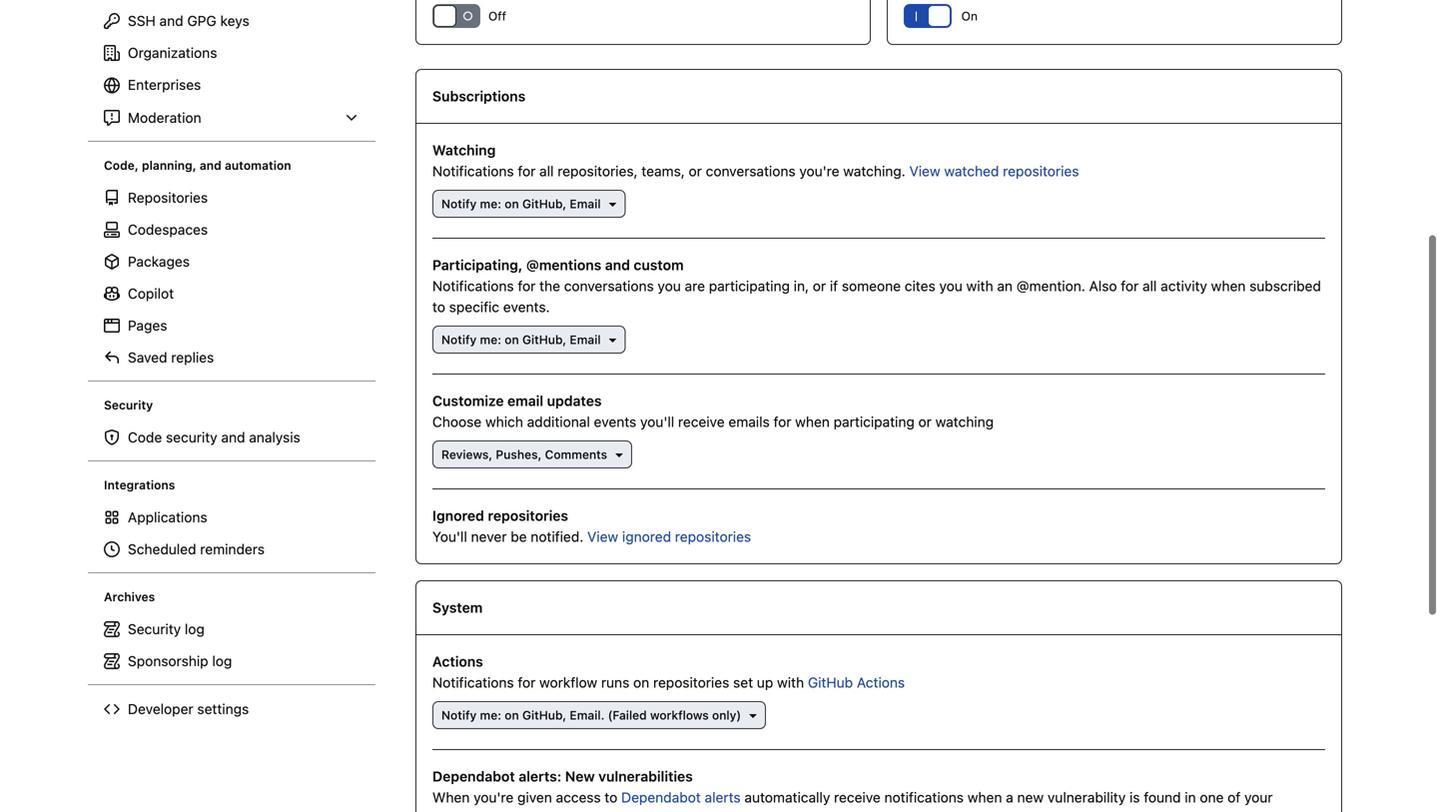 Task type: locate. For each thing, give the bounding box(es) containing it.
0 vertical spatial or
[[689, 163, 702, 179]]

for left workflow
[[518, 674, 536, 691]]

notify for notifications for all repositories, teams, or conversations you're watching.
[[442, 197, 477, 211]]

participating
[[709, 278, 790, 294], [834, 414, 915, 430]]

1 vertical spatial email
[[570, 333, 601, 347]]

when
[[1212, 278, 1246, 294], [796, 414, 830, 430], [968, 789, 1003, 806]]

0 vertical spatial log
[[185, 621, 205, 637]]

github, for runs
[[523, 708, 567, 722]]

alerts:
[[519, 768, 562, 785]]

github, down workflow
[[523, 708, 567, 722]]

0 horizontal spatial log
[[185, 621, 205, 637]]

conversations inside participating, @mentions and custom notifications for the conversations you are participating in, or if someone cites you with an @mention. also for all activity when subscribed to specific events.
[[564, 278, 654, 294]]

conversations right teams,
[[706, 163, 796, 179]]

view inside ignored repositories you'll never be notified. view ignored repositories
[[588, 529, 619, 545]]

dependabot
[[433, 768, 515, 785], [622, 789, 701, 806]]

ssh and gpg keys link
[[96, 5, 368, 37]]

failed
[[613, 708, 647, 722]]

2 notifications from the top
[[433, 278, 514, 294]]

email down repositories, at the top left of page
[[570, 197, 601, 211]]

me: down specific
[[480, 333, 502, 347]]

repo image
[[104, 190, 120, 206]]

archives list
[[96, 613, 368, 677]]

2 vertical spatial or
[[919, 414, 932, 430]]

copilot image
[[104, 286, 120, 302]]

0 horizontal spatial with
[[777, 674, 804, 691]]

github, down events.
[[523, 333, 567, 347]]

1 vertical spatial or
[[813, 278, 826, 294]]

if
[[830, 278, 838, 294]]

dependabot up when
[[433, 768, 515, 785]]

sponsorship log
[[128, 653, 232, 669]]

you're inside watching notifications for all repositories, teams, or conversations you're watching. view watched repositories
[[800, 163, 840, 179]]

keys
[[220, 12, 250, 29]]

log image for security
[[104, 621, 120, 637]]

1 notifications from the top
[[433, 163, 514, 179]]

you
[[658, 278, 681, 294], [940, 278, 963, 294]]

repositories
[[1003, 163, 1080, 179], [488, 508, 569, 524], [675, 529, 752, 545], [653, 674, 730, 691]]

2 me: from the top
[[480, 333, 502, 347]]

0 vertical spatial all
[[540, 163, 554, 179]]

0 vertical spatial notifications
[[433, 163, 514, 179]]

1 horizontal spatial with
[[967, 278, 994, 294]]

0 horizontal spatial all
[[540, 163, 554, 179]]

1 email from the top
[[570, 197, 601, 211]]

or left 'if'
[[813, 278, 826, 294]]

all left repositories, at the top left of page
[[540, 163, 554, 179]]

repositories up workflows
[[653, 674, 730, 691]]

0 horizontal spatial dependabot
[[433, 768, 515, 785]]

system
[[433, 599, 483, 616]]

notifications up specific
[[433, 278, 514, 294]]

key image
[[104, 13, 120, 29]]

log up sponsorship log
[[185, 621, 205, 637]]

repositories right watched
[[1003, 163, 1080, 179]]

2 vertical spatial notify
[[442, 708, 477, 722]]

0 horizontal spatial when
[[796, 414, 830, 430]]

and left analysis
[[221, 429, 245, 446]]

3 email from the top
[[570, 708, 601, 722]]

notifications down system
[[433, 674, 514, 691]]

3 me: from the top
[[480, 708, 502, 722]]

you'll
[[641, 414, 675, 430]]

2 email from the top
[[570, 333, 601, 347]]

notifications inside actions notifications for workflow runs on repositories set up with github actions
[[433, 674, 514, 691]]

1 horizontal spatial or
[[813, 278, 826, 294]]

shield lock image
[[104, 430, 120, 446]]

you right cites
[[940, 278, 963, 294]]

security up sponsorship
[[128, 621, 181, 637]]

code image
[[104, 701, 120, 717]]

repositories right ignored
[[675, 529, 752, 545]]

or right teams,
[[689, 163, 702, 179]]

conversations inside watching notifications for all repositories, teams, or conversations you're watching. view watched repositories
[[706, 163, 796, 179]]

receive inside automatically receive notifications when a new vulnerability is found in one of your dependencies.
[[834, 789, 881, 806]]

scheduled
[[128, 541, 196, 557]]

1 vertical spatial conversations
[[564, 278, 654, 294]]

and left custom
[[605, 257, 630, 273]]

0 vertical spatial me:
[[480, 197, 502, 211]]

to right access
[[605, 789, 618, 806]]

triangle down image right ')'
[[746, 707, 762, 723]]

0 vertical spatial triangle down image
[[605, 196, 621, 212]]

notify down specific
[[442, 333, 477, 347]]

participating left "in,"
[[709, 278, 790, 294]]

0 vertical spatial you're
[[800, 163, 840, 179]]

integrations list
[[96, 502, 368, 565]]

0 vertical spatial with
[[967, 278, 994, 294]]

browser image
[[104, 318, 120, 334]]

email left (
[[570, 708, 601, 722]]

with inside actions notifications for workflow runs on repositories set up with github actions
[[777, 674, 804, 691]]

for inside customize email updates choose which additional events you'll receive emails for when participating or watching
[[774, 414, 792, 430]]

with left an
[[967, 278, 994, 294]]

@mention.
[[1017, 278, 1086, 294]]

dependabot down "vulnerabilities"
[[622, 789, 701, 806]]

apps image
[[104, 510, 120, 526]]

1 vertical spatial log
[[212, 653, 232, 669]]

actions notifications for workflow runs on repositories set up with github actions
[[433, 653, 905, 691]]

0 vertical spatial notify me: on github, email
[[442, 197, 601, 211]]

1 vertical spatial participating
[[834, 414, 915, 430]]

1 vertical spatial when
[[796, 414, 830, 430]]

all inside watching notifications for all repositories, teams, or conversations you're watching. view watched repositories
[[540, 163, 554, 179]]

1 log image from the top
[[104, 621, 120, 637]]

copilot link
[[96, 278, 368, 310]]

which
[[486, 414, 523, 430]]

log
[[185, 621, 205, 637], [212, 653, 232, 669]]

pages
[[128, 317, 167, 334]]

developer
[[128, 701, 194, 717]]

github, for notifications
[[523, 333, 567, 347]]

on
[[505, 197, 519, 211], [505, 333, 519, 347], [634, 674, 650, 691], [505, 708, 519, 722]]

participating,
[[433, 257, 523, 273]]

updates
[[547, 393, 602, 409]]

1 horizontal spatial view
[[910, 163, 941, 179]]

new
[[565, 768, 595, 785]]

1 horizontal spatial log
[[212, 653, 232, 669]]

all left the activity
[[1143, 278, 1157, 294]]

triangle down image
[[605, 196, 621, 212], [612, 447, 628, 463], [746, 707, 762, 723]]

all
[[540, 163, 554, 179], [1143, 278, 1157, 294]]

1 horizontal spatial dependabot
[[622, 789, 701, 806]]

repositories inside watching notifications for all repositories, teams, or conversations you're watching. view watched repositories
[[1003, 163, 1080, 179]]

alerts
[[705, 789, 741, 806]]

code, planning, and automation list
[[96, 182, 368, 374]]

2 vertical spatial email
[[570, 708, 601, 722]]

1 me: from the top
[[480, 197, 502, 211]]

conversations for you
[[564, 278, 654, 294]]

0 vertical spatial actions
[[433, 653, 483, 670]]

triangle down image down events
[[612, 447, 628, 463]]

github, down repositories, at the top left of page
[[523, 197, 567, 211]]

1 horizontal spatial you're
[[800, 163, 840, 179]]

triangle down image down repositories, at the top left of page
[[605, 196, 621, 212]]

actions down system
[[433, 653, 483, 670]]

1 vertical spatial log image
[[104, 653, 120, 669]]

security for security log
[[128, 621, 181, 637]]

security up code
[[104, 398, 153, 412]]

me:
[[480, 197, 502, 211], [480, 333, 502, 347], [480, 708, 502, 722]]

triangle down image inside "reviews, pushes, comments" popup button
[[612, 447, 628, 463]]

receive left notifications
[[834, 789, 881, 806]]

vulnerabilities
[[599, 768, 693, 785]]

analysis
[[249, 429, 301, 446]]

in
[[1185, 789, 1197, 806]]

code,
[[104, 158, 139, 172]]

0 horizontal spatial or
[[689, 163, 702, 179]]

1 vertical spatial dependabot
[[622, 789, 701, 806]]

developer settings
[[128, 701, 249, 717]]

when right the activity
[[1212, 278, 1246, 294]]

notified.
[[531, 529, 584, 545]]

codespaces link
[[96, 214, 368, 246]]

when left a
[[968, 789, 1003, 806]]

email
[[570, 197, 601, 211], [570, 333, 601, 347], [570, 708, 601, 722]]

notifications
[[433, 163, 514, 179], [433, 278, 514, 294], [433, 674, 514, 691]]

0 vertical spatial participating
[[709, 278, 790, 294]]

triangle down image for repositories
[[746, 707, 762, 723]]

3 notify from the top
[[442, 708, 477, 722]]

email for workflow
[[570, 708, 601, 722]]

0 horizontal spatial participating
[[709, 278, 790, 294]]

to left specific
[[433, 299, 446, 315]]

2 horizontal spatial when
[[1212, 278, 1246, 294]]

workflow
[[540, 674, 598, 691]]

1 vertical spatial all
[[1143, 278, 1157, 294]]

for left repositories, at the top left of page
[[518, 163, 536, 179]]

on down events.
[[505, 333, 519, 347]]

me: up dependabot alerts: new vulnerabilities
[[480, 708, 502, 722]]

0 horizontal spatial view
[[588, 529, 619, 545]]

1 vertical spatial to
[[605, 789, 618, 806]]

organizations link
[[96, 37, 368, 69]]

on for repositories,
[[505, 197, 519, 211]]

0 horizontal spatial you
[[658, 278, 681, 294]]

0 vertical spatial when
[[1212, 278, 1246, 294]]

1 horizontal spatial receive
[[834, 789, 881, 806]]

2 horizontal spatial or
[[919, 414, 932, 430]]

when inside participating, @mentions and custom notifications for the conversations you are participating in, or if someone cites you with an @mention. also for all activity when subscribed to specific events.
[[1212, 278, 1246, 294]]

code
[[128, 429, 162, 446]]

log image up code icon on the left
[[104, 653, 120, 669]]

automatically
[[745, 789, 831, 806]]

1 vertical spatial view
[[588, 529, 619, 545]]

1 horizontal spatial participating
[[834, 414, 915, 430]]

view left ignored
[[588, 529, 619, 545]]

given
[[518, 789, 552, 806]]

notify me: on github, email up @mentions
[[442, 197, 601, 211]]

codespaces
[[128, 221, 208, 238]]

on right runs
[[634, 674, 650, 691]]

when inside customize email updates choose which additional events you'll receive emails for when participating or watching
[[796, 414, 830, 430]]

applications link
[[96, 502, 368, 534]]

me: for actions
[[480, 708, 502, 722]]

choose
[[433, 414, 482, 430]]

or
[[689, 163, 702, 179], [813, 278, 826, 294], [919, 414, 932, 430]]

when right emails
[[796, 414, 830, 430]]

security for security
[[104, 398, 153, 412]]

packages link
[[96, 246, 368, 278]]

sponsorship log link
[[96, 645, 368, 677]]

0 vertical spatial security
[[104, 398, 153, 412]]

on up alerts: at the bottom left of page
[[505, 708, 519, 722]]

codespaces image
[[104, 222, 120, 238]]

notify me: on github, email for notifications
[[442, 333, 601, 347]]

0 vertical spatial notify
[[442, 197, 477, 211]]

log down security log link
[[212, 653, 232, 669]]

1 vertical spatial receive
[[834, 789, 881, 806]]

participating left watching at the bottom
[[834, 414, 915, 430]]

participating, @mentions and custom notifications for the conversations you are participating in, or if someone cites you with an @mention. also for all activity when subscribed to specific events.
[[433, 257, 1322, 315]]

ssh and gpg keys
[[128, 12, 250, 29]]

0 horizontal spatial conversations
[[564, 278, 654, 294]]

github actions link
[[808, 674, 905, 691]]

off
[[489, 9, 507, 23]]

notifications inside watching notifications for all repositories, teams, or conversations you're watching. view watched repositories
[[433, 163, 514, 179]]

1 vertical spatial notify me: on github, email
[[442, 333, 601, 347]]

2 vertical spatial when
[[968, 789, 1003, 806]]

log image
[[104, 621, 120, 637], [104, 653, 120, 669]]

notify up when
[[442, 708, 477, 722]]

for
[[518, 163, 536, 179], [518, 278, 536, 294], [1121, 278, 1139, 294], [774, 414, 792, 430], [518, 674, 536, 691]]

view left watched
[[910, 163, 941, 179]]

a
[[1006, 789, 1014, 806]]

1 vertical spatial notifications
[[433, 278, 514, 294]]

notifications down watching
[[433, 163, 514, 179]]

only
[[712, 708, 737, 722]]

view
[[910, 163, 941, 179], [588, 529, 619, 545]]

with right up
[[777, 674, 804, 691]]

1 github, from the top
[[523, 197, 567, 211]]

saved replies link
[[96, 342, 368, 374]]

2 vertical spatial triangle down image
[[746, 707, 762, 723]]

receive right you'll
[[678, 414, 725, 430]]

security
[[104, 398, 153, 412], [128, 621, 181, 637]]

you're left watching. at right top
[[800, 163, 840, 179]]

0 horizontal spatial to
[[433, 299, 446, 315]]

and right ssh
[[159, 12, 183, 29]]

0 vertical spatial log image
[[104, 621, 120, 637]]

1 horizontal spatial to
[[605, 789, 618, 806]]

0 vertical spatial conversations
[[706, 163, 796, 179]]

1 vertical spatial security
[[128, 621, 181, 637]]

triangle down image for or
[[605, 196, 621, 212]]

1 horizontal spatial when
[[968, 789, 1003, 806]]

notify me: on github, email for repositories,
[[442, 197, 601, 211]]

actions right github
[[857, 674, 905, 691]]

2 notify from the top
[[442, 333, 477, 347]]

email left triangle down image in the left of the page
[[570, 333, 601, 347]]

log for security log
[[185, 621, 205, 637]]

github,
[[523, 197, 567, 211], [523, 333, 567, 347], [523, 708, 567, 722]]

1 vertical spatial you're
[[474, 789, 514, 806]]

0 vertical spatial github,
[[523, 197, 567, 211]]

security inside archives list
[[128, 621, 181, 637]]

or left watching at the bottom
[[919, 414, 932, 430]]

0 vertical spatial receive
[[678, 414, 725, 430]]

1 vertical spatial with
[[777, 674, 804, 691]]

log for sponsorship log
[[212, 653, 232, 669]]

1 horizontal spatial conversations
[[706, 163, 796, 179]]

.
[[601, 708, 605, 722]]

3 github, from the top
[[523, 708, 567, 722]]

1 vertical spatial triangle down image
[[612, 447, 628, 463]]

activity
[[1161, 278, 1208, 294]]

0 vertical spatial to
[[433, 299, 446, 315]]

0 vertical spatial view
[[910, 163, 941, 179]]

and up repositories "link"
[[200, 158, 222, 172]]

me: down watching
[[480, 197, 502, 211]]

1 notify from the top
[[442, 197, 477, 211]]

2 vertical spatial notifications
[[433, 674, 514, 691]]

and inside participating, @mentions and custom notifications for the conversations you are participating in, or if someone cites you with an @mention. also for all activity when subscribed to specific events.
[[605, 257, 630, 273]]

and
[[159, 12, 183, 29], [200, 158, 222, 172], [605, 257, 630, 273], [221, 429, 245, 446]]

on up participating,
[[505, 197, 519, 211]]

3 notifications from the top
[[433, 674, 514, 691]]

1 horizontal spatial actions
[[857, 674, 905, 691]]

receive inside customize email updates choose which additional events you'll receive emails for when participating or watching
[[678, 414, 725, 430]]

2 github, from the top
[[523, 333, 567, 347]]

you're up the dependencies.
[[474, 789, 514, 806]]

you down custom
[[658, 278, 681, 294]]

0 horizontal spatial receive
[[678, 414, 725, 430]]

notify down watching
[[442, 197, 477, 211]]

0 vertical spatial email
[[570, 197, 601, 211]]

found
[[1144, 789, 1182, 806]]

sponsorship
[[128, 653, 208, 669]]

notify for notifications for the conversations you are participating in, or if someone cites you with an @mention. also for all activity when subscribed to specific events.
[[442, 333, 477, 347]]

scheduled reminders
[[128, 541, 265, 557]]

conversations down @mentions
[[564, 278, 654, 294]]

for right emails
[[774, 414, 792, 430]]

1 vertical spatial notify
[[442, 333, 477, 347]]

2 vertical spatial me:
[[480, 708, 502, 722]]

workflows
[[650, 708, 709, 722]]

participating inside participating, @mentions and custom notifications for the conversations you are participating in, or if someone cites you with an @mention. also for all activity when subscribed to specific events.
[[709, 278, 790, 294]]

1 notify me: on github, email from the top
[[442, 197, 601, 211]]

log image down archives
[[104, 621, 120, 637]]

2 log image from the top
[[104, 653, 120, 669]]

notify me: on github, email down events.
[[442, 333, 601, 347]]

1 vertical spatial actions
[[857, 674, 905, 691]]

1 vertical spatial github,
[[523, 333, 567, 347]]

1 vertical spatial me:
[[480, 333, 502, 347]]

notify for notifications for workflow runs on repositories set up with
[[442, 708, 477, 722]]

and inside access list
[[159, 12, 183, 29]]

repositories,
[[558, 163, 638, 179]]

1 horizontal spatial you
[[940, 278, 963, 294]]

1 horizontal spatial all
[[1143, 278, 1157, 294]]

notify
[[442, 197, 477, 211], [442, 333, 477, 347], [442, 708, 477, 722]]

2 vertical spatial github,
[[523, 708, 567, 722]]

2 notify me: on github, email from the top
[[442, 333, 601, 347]]

vulnerability
[[1048, 789, 1126, 806]]



Task type: describe. For each thing, give the bounding box(es) containing it.
globe image
[[104, 77, 120, 93]]

archives
[[104, 590, 155, 604]]

when you're given access to dependabot alerts
[[433, 789, 741, 806]]

and for code security and analysis
[[221, 429, 245, 446]]

events.
[[503, 299, 550, 315]]

on inside actions notifications for workflow runs on repositories set up with github actions
[[634, 674, 650, 691]]

enterprises link
[[96, 69, 368, 102]]

reply image
[[104, 350, 120, 366]]

watching
[[433, 142, 496, 158]]

log image for sponsorship
[[104, 653, 120, 669]]

in,
[[794, 278, 809, 294]]

packages
[[128, 253, 190, 270]]

notifications inside participating, @mentions and custom notifications for the conversations you are participating in, or if someone cites you with an @mention. also for all activity when subscribed to specific events.
[[433, 278, 514, 294]]

moderation button
[[96, 102, 368, 134]]

watching.
[[844, 163, 906, 179]]

saved replies
[[128, 349, 214, 366]]

with inside participating, @mentions and custom notifications for the conversations you are participating in, or if someone cites you with an @mention. also for all activity when subscribed to specific events.
[[967, 278, 994, 294]]

ignored
[[433, 508, 484, 524]]

repositories
[[128, 189, 208, 206]]

participating inside customize email updates choose which additional events you'll receive emails for when participating or watching
[[834, 414, 915, 430]]

security log
[[128, 621, 205, 637]]

repositories up be
[[488, 508, 569, 524]]

code security and analysis
[[128, 429, 301, 446]]

access
[[556, 789, 601, 806]]

github
[[808, 674, 853, 691]]

view inside watching notifications for all repositories, teams, or conversations you're watching. view watched repositories
[[910, 163, 941, 179]]

email for all
[[570, 197, 601, 211]]

applications
[[128, 509, 207, 526]]

is
[[1130, 789, 1141, 806]]

repositories inside actions notifications for workflow runs on repositories set up with github actions
[[653, 674, 730, 691]]

security log link
[[96, 613, 368, 645]]

are
[[685, 278, 705, 294]]

subscriptions
[[433, 88, 526, 104]]

reviews, pushes, comments button
[[433, 441, 633, 469]]

on
[[962, 9, 978, 23]]

for inside watching notifications for all repositories, teams, or conversations you're watching. view watched repositories
[[518, 163, 536, 179]]

replies
[[171, 349, 214, 366]]

ssh
[[128, 12, 156, 29]]

settings
[[197, 701, 249, 717]]

ignored
[[622, 529, 672, 545]]

developer settings link
[[96, 693, 368, 725]]

email
[[508, 393, 544, 409]]

specific
[[449, 299, 500, 315]]

for inside actions notifications for workflow runs on repositories set up with github actions
[[518, 674, 536, 691]]

gpg
[[187, 12, 217, 29]]

up
[[757, 674, 774, 691]]

moderation
[[128, 109, 201, 126]]

new
[[1018, 789, 1044, 806]]

subscribed
[[1250, 278, 1322, 294]]

events
[[594, 414, 637, 430]]

or inside customize email updates choose which additional events you'll receive emails for when participating or watching
[[919, 414, 932, 430]]

dependencies.
[[433, 810, 527, 812]]

package image
[[104, 254, 120, 270]]

me: for participating,
[[480, 333, 502, 347]]

organization image
[[104, 45, 120, 61]]

someone
[[842, 278, 901, 294]]

you'll
[[433, 529, 467, 545]]

set
[[733, 674, 753, 691]]

customize
[[433, 393, 504, 409]]

comments
[[545, 448, 608, 462]]

the
[[540, 278, 561, 294]]

and for participating, @mentions and custom notifications for the conversations you are participating in, or if someone cites you with an @mention. also for all activity when subscribed to specific events.
[[605, 257, 630, 273]]

planning,
[[142, 158, 196, 172]]

access list
[[96, 0, 368, 134]]

automation
[[225, 158, 291, 172]]

notify me: on github, email . ( failed workflows only )
[[442, 708, 742, 722]]

conversations for you're
[[706, 163, 796, 179]]

be
[[511, 529, 527, 545]]

customize email updates choose which additional events you'll receive emails for when participating or watching
[[433, 393, 994, 430]]

one
[[1200, 789, 1224, 806]]

watching
[[936, 414, 994, 430]]

additional
[[527, 414, 590, 430]]

@mentions
[[527, 257, 602, 273]]

pages link
[[96, 310, 368, 342]]

dependabot alerts link
[[622, 789, 741, 806]]

for right also
[[1121, 278, 1139, 294]]

0 vertical spatial dependabot
[[433, 768, 515, 785]]

security
[[166, 429, 217, 446]]

email for custom
[[570, 333, 601, 347]]

0 horizontal spatial actions
[[433, 653, 483, 670]]

an
[[998, 278, 1013, 294]]

)
[[737, 708, 742, 722]]

when
[[433, 789, 470, 806]]

organizations
[[128, 44, 217, 61]]

and for code, planning, and automation
[[200, 158, 222, 172]]

saved
[[128, 349, 167, 366]]

notifications for system
[[433, 674, 514, 691]]

me: for watching
[[480, 197, 502, 211]]

code, planning, and automation
[[104, 158, 291, 172]]

2 you from the left
[[940, 278, 963, 294]]

(
[[608, 708, 613, 722]]

github, for repositories,
[[523, 197, 567, 211]]

triangle down image
[[605, 332, 621, 348]]

repositories link
[[96, 182, 368, 214]]

or inside participating, @mentions and custom notifications for the conversations you are participating in, or if someone cites you with an @mention. also for all activity when subscribed to specific events.
[[813, 278, 826, 294]]

runs
[[601, 674, 630, 691]]

clock image
[[104, 541, 120, 557]]

of
[[1228, 789, 1241, 806]]

emails
[[729, 414, 770, 430]]

0 horizontal spatial you're
[[474, 789, 514, 806]]

1 you from the left
[[658, 278, 681, 294]]

teams,
[[642, 163, 685, 179]]

for up events.
[[518, 278, 536, 294]]

triangle down image for events
[[612, 447, 628, 463]]

when inside automatically receive notifications when a new vulnerability is found in one of your dependencies.
[[968, 789, 1003, 806]]

copilot
[[128, 285, 174, 302]]

all inside participating, @mentions and custom notifications for the conversations you are participating in, or if someone cites you with an @mention. also for all activity when subscribed to specific events.
[[1143, 278, 1157, 294]]

on for runs
[[505, 708, 519, 722]]

view ignored repositories link
[[588, 529, 752, 545]]

on for notifications
[[505, 333, 519, 347]]

to inside participating, @mentions and custom notifications for the conversations you are participating in, or if someone cites you with an @mention. also for all activity when subscribed to specific events.
[[433, 299, 446, 315]]

notifications for subscriptions
[[433, 163, 514, 179]]

or inside watching notifications for all repositories, teams, or conversations you're watching. view watched repositories
[[689, 163, 702, 179]]



Task type: vqa. For each thing, say whether or not it's contained in the screenshot.
1.18 GB • Expiring in 2 days on the top right of the page
no



